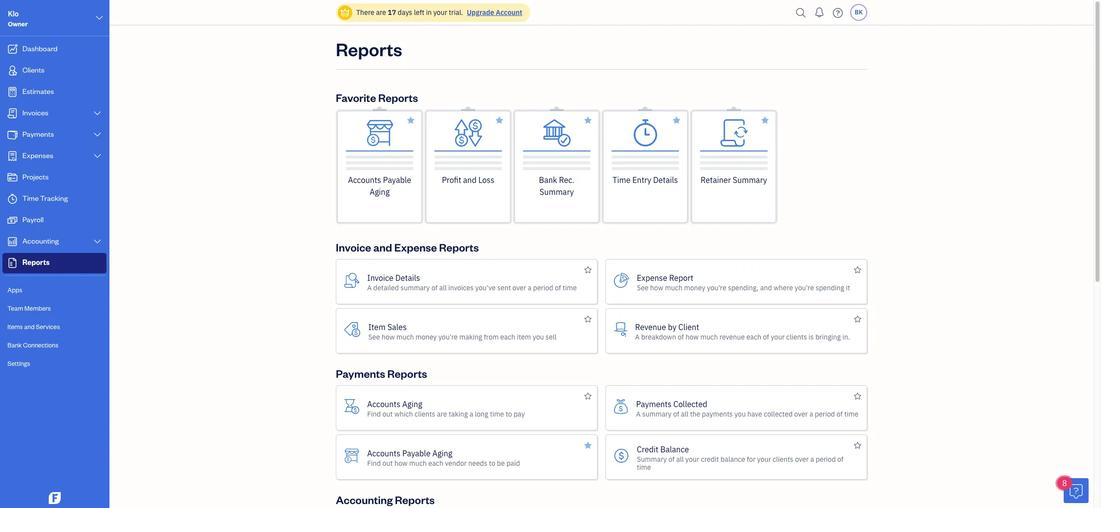 Task type: describe. For each thing, give the bounding box(es) containing it.
upgrade
[[467, 8, 495, 17]]

accounting reports
[[336, 493, 435, 507]]

period inside 'invoice details a detailed summary of all invoices you've sent over a period of time'
[[534, 284, 554, 293]]

projects
[[22, 172, 49, 182]]

revenue by client a breakdown of how much revenue each of your clients is bringing in.
[[636, 322, 851, 342]]

17
[[388, 8, 396, 17]]

spending
[[816, 284, 845, 293]]

item
[[369, 322, 386, 332]]

reports inside main element
[[22, 258, 50, 267]]

credit
[[701, 455, 720, 464]]

time tracking
[[22, 194, 68, 203]]

team members
[[7, 305, 51, 313]]

from
[[484, 333, 499, 342]]

to inside accounts payable aging find out how much each vendor needs to be paid
[[489, 459, 496, 468]]

connections
[[23, 342, 58, 350]]

loss
[[479, 175, 495, 185]]

find inside accounts payable aging find out how much each vendor needs to be paid
[[367, 459, 381, 468]]

vendor
[[445, 459, 467, 468]]

how inside accounts payable aging find out how much each vendor needs to be paid
[[395, 459, 408, 468]]

payments
[[702, 410, 733, 419]]

update favorite status for credit balance image
[[855, 440, 862, 452]]

chevron large down image for payments
[[93, 131, 102, 139]]

reports link
[[2, 253, 107, 274]]

retainer summary link
[[691, 110, 778, 225]]

payments for payments
[[22, 129, 54, 139]]

taking
[[449, 410, 468, 419]]

bank for bank connections
[[7, 342, 22, 350]]

dashboard
[[22, 44, 58, 53]]

retainer summary
[[701, 175, 768, 185]]

each for revenue by client
[[747, 333, 762, 342]]

payments reports
[[336, 367, 428, 381]]

see for item sales
[[369, 333, 380, 342]]

over inside 'invoice details a detailed summary of all invoices you've sent over a period of time'
[[513, 284, 527, 293]]

update favorite status for expense report image
[[855, 264, 862, 276]]

items and services link
[[2, 319, 107, 336]]

summary inside 'invoice details a detailed summary of all invoices you've sent over a period of time'
[[401, 284, 430, 293]]

time entry details
[[613, 175, 679, 185]]

accounting for accounting reports
[[336, 493, 393, 507]]

sales
[[388, 322, 407, 332]]

much inside revenue by client a breakdown of how much revenue each of your clients is bringing in.
[[701, 333, 718, 342]]

update favorite status for accounts aging image
[[585, 391, 592, 403]]

dashboard image
[[6, 44, 18, 54]]

client
[[679, 322, 700, 332]]

invoices link
[[2, 104, 107, 124]]

and for expense
[[374, 241, 392, 254]]

accounts payable aging
[[348, 175, 412, 197]]

invoice and expense reports
[[336, 241, 479, 254]]

apps
[[7, 286, 22, 294]]

accounts for accounts payable aging find out how much each vendor needs to be paid
[[367, 449, 401, 459]]

chart image
[[6, 237, 18, 247]]

accounts for accounts payable aging
[[348, 175, 381, 185]]

estimate image
[[6, 87, 18, 97]]

bank rec. summary link
[[513, 110, 601, 225]]

payment image
[[6, 130, 18, 140]]

3 star image from the left
[[762, 115, 769, 126]]

much inside accounts payable aging find out how much each vendor needs to be paid
[[410, 459, 427, 468]]

a inside payments collected a summary of all the payments you have collected over a period of time
[[810, 410, 814, 419]]

by
[[668, 322, 677, 332]]

favorite reports
[[336, 91, 418, 105]]

is
[[809, 333, 814, 342]]

time inside 'invoice details a detailed summary of all invoices you've sent over a period of time'
[[563, 284, 577, 293]]

over for payments collected
[[795, 410, 808, 419]]

are inside 'accounts aging find out which clients are taking a long time to pay'
[[437, 410, 447, 419]]

main element
[[0, 0, 134, 509]]

money for report
[[685, 284, 706, 293]]

bank connections
[[7, 342, 58, 350]]

0 horizontal spatial expense
[[395, 241, 437, 254]]

revenue
[[720, 333, 745, 342]]

expenses
[[22, 151, 53, 160]]

payments for payments collected a summary of all the payments you have collected over a period of time
[[637, 400, 672, 410]]

aging for accounts payable aging find out how much each vendor needs to be paid
[[433, 449, 453, 459]]

timer image
[[6, 194, 18, 204]]

in.
[[843, 333, 851, 342]]

rec.
[[559, 175, 575, 185]]

profit and loss link
[[425, 110, 512, 225]]

credit balance summary of all your credit balance for your clients over a period of time
[[637, 445, 844, 472]]

a inside 'invoice details a detailed summary of all invoices you've sent over a period of time'
[[528, 284, 532, 293]]

to inside 'accounts aging find out which clients are taking a long time to pay'
[[506, 410, 512, 419]]

members
[[24, 305, 51, 313]]

notifications image
[[812, 2, 828, 22]]

see for expense report
[[637, 284, 649, 293]]

upgrade account link
[[465, 8, 523, 17]]

retainer
[[701, 175, 731, 185]]

accounts payable aging find out how much each vendor needs to be paid
[[367, 449, 520, 468]]

and for services
[[24, 323, 35, 331]]

invoices
[[449, 284, 474, 293]]

0 vertical spatial details
[[654, 175, 679, 185]]

each for item sales
[[501, 333, 516, 342]]

items and services
[[7, 323, 60, 331]]

there are 17 days left in your trial. upgrade account
[[357, 8, 523, 17]]

items
[[7, 323, 23, 331]]

in
[[426, 8, 432, 17]]

your left 'credit'
[[686, 455, 700, 464]]

your right for
[[758, 455, 772, 464]]

update favorite status for accounts payable aging image
[[585, 440, 592, 452]]

bank connections link
[[2, 337, 107, 355]]

settings link
[[2, 356, 107, 373]]

star image for details
[[673, 115, 681, 126]]

all inside 'invoice details a detailed summary of all invoices you've sent over a period of time'
[[440, 284, 447, 293]]

star image for summary
[[585, 115, 592, 126]]

sent
[[498, 284, 511, 293]]

sell
[[546, 333, 557, 342]]

clients
[[22, 65, 45, 75]]

it
[[847, 284, 851, 293]]

invoice for invoice details a detailed summary of all invoices you've sent over a period of time
[[367, 273, 394, 283]]

collected
[[764, 410, 793, 419]]

services
[[36, 323, 60, 331]]

much inside expense report see how much money you're spending, and where you're spending it
[[666, 284, 683, 293]]

out inside accounts payable aging find out how much each vendor needs to be paid
[[383, 459, 393, 468]]

detailed
[[374, 284, 399, 293]]

chevron large down image for accounting
[[93, 238, 102, 246]]

money for sales
[[416, 333, 437, 342]]

project image
[[6, 173, 18, 183]]

update favorite status for invoice details image
[[585, 264, 592, 276]]

collected
[[674, 400, 708, 410]]

team
[[7, 305, 23, 313]]

accounts payable aging link
[[336, 110, 424, 225]]

bringing
[[816, 333, 842, 342]]

over for credit balance
[[796, 455, 809, 464]]

spending,
[[729, 284, 759, 293]]

pay
[[514, 410, 525, 419]]

time tracking link
[[2, 189, 107, 210]]

payments collected a summary of all the payments you have collected over a period of time
[[637, 400, 859, 419]]

invoice image
[[6, 109, 18, 119]]

each inside accounts payable aging find out how much each vendor needs to be paid
[[429, 459, 444, 468]]

which
[[395, 410, 413, 419]]

money image
[[6, 216, 18, 226]]

owner
[[8, 20, 28, 28]]

clients inside credit balance summary of all your credit balance for your clients over a period of time
[[773, 455, 794, 464]]

for
[[747, 455, 756, 464]]

resource center badge image
[[1065, 479, 1090, 504]]

all inside credit balance summary of all your credit balance for your clients over a period of time
[[677, 455, 684, 464]]

find inside 'accounts aging find out which clients are taking a long time to pay'
[[367, 410, 381, 419]]

payments for payments reports
[[336, 367, 386, 381]]

entry
[[633, 175, 652, 185]]

accounts aging find out which clients are taking a long time to pay
[[367, 400, 525, 419]]

favorite
[[336, 91, 376, 105]]

you're for sales
[[439, 333, 458, 342]]



Task type: locate. For each thing, give the bounding box(es) containing it.
much inside item sales see how much money you're making from each item you sell
[[397, 333, 414, 342]]

to left the be
[[489, 459, 496, 468]]

1 vertical spatial summary
[[540, 187, 574, 197]]

chevron large down image for invoices
[[93, 110, 102, 118]]

time
[[613, 175, 631, 185], [22, 194, 39, 203]]

over inside payments collected a summary of all the payments you have collected over a period of time
[[795, 410, 808, 419]]

0 horizontal spatial are
[[376, 8, 386, 17]]

period inside payments collected a summary of all the payments you have collected over a period of time
[[816, 410, 836, 419]]

1 star image from the left
[[585, 115, 592, 126]]

0 vertical spatial summary
[[401, 284, 430, 293]]

2 vertical spatial over
[[796, 455, 809, 464]]

revenue
[[636, 322, 667, 332]]

clients inside revenue by client a breakdown of how much revenue each of your clients is bringing in.
[[787, 333, 808, 342]]

1 horizontal spatial payments
[[336, 367, 386, 381]]

and for loss
[[463, 175, 477, 185]]

team members link
[[2, 300, 107, 318]]

1 horizontal spatial aging
[[403, 400, 423, 410]]

days
[[398, 8, 413, 17]]

1 star image from the left
[[407, 115, 415, 126]]

period for credit balance
[[816, 455, 836, 464]]

estimates link
[[2, 82, 107, 103]]

you've
[[476, 284, 496, 293]]

summary down credit
[[637, 455, 667, 464]]

each left item
[[501, 333, 516, 342]]

1 horizontal spatial expense
[[637, 273, 668, 283]]

a down revenue
[[636, 333, 640, 342]]

tracking
[[40, 194, 68, 203]]

time left entry
[[613, 175, 631, 185]]

time
[[563, 284, 577, 293], [490, 410, 504, 419], [845, 410, 859, 419], [637, 463, 651, 472]]

invoice
[[336, 241, 372, 254], [367, 273, 394, 283]]

1 horizontal spatial see
[[637, 284, 649, 293]]

1 horizontal spatial are
[[437, 410, 447, 419]]

0 vertical spatial a
[[367, 284, 372, 293]]

how up accounting reports
[[395, 459, 408, 468]]

summary for credit balance summary of all your credit balance for your clients over a period of time
[[637, 455, 667, 464]]

payments left collected
[[637, 400, 672, 410]]

star image for profit and loss
[[496, 115, 503, 126]]

aging inside accounts payable aging
[[370, 187, 390, 197]]

1 vertical spatial find
[[367, 459, 381, 468]]

summary inside bank rec. summary
[[540, 187, 574, 197]]

1 horizontal spatial details
[[654, 175, 679, 185]]

money inside item sales see how much money you're making from each item you sell
[[416, 333, 437, 342]]

and inside items and services link
[[24, 323, 35, 331]]

a for invoice details
[[367, 284, 372, 293]]

1 vertical spatial accounting
[[336, 493, 393, 507]]

bank rec. summary
[[539, 175, 575, 197]]

0 horizontal spatial star image
[[585, 115, 592, 126]]

are left 17
[[376, 8, 386, 17]]

how up revenue
[[651, 284, 664, 293]]

accounting link
[[2, 232, 107, 252]]

0 vertical spatial bank
[[539, 175, 558, 185]]

accounting
[[22, 237, 59, 246], [336, 493, 393, 507]]

0 vertical spatial you
[[533, 333, 544, 342]]

needs
[[469, 459, 488, 468]]

1 vertical spatial clients
[[415, 410, 436, 419]]

search image
[[794, 5, 810, 20]]

and left loss at the top left of page
[[463, 175, 477, 185]]

money inside expense report see how much money you're spending, and where you're spending it
[[685, 284, 706, 293]]

all left invoices
[[440, 284, 447, 293]]

1 horizontal spatial money
[[685, 284, 706, 293]]

all inside payments collected a summary of all the payments you have collected over a period of time
[[681, 410, 689, 419]]

find
[[367, 410, 381, 419], [367, 459, 381, 468]]

1 horizontal spatial star image
[[673, 115, 681, 126]]

0 vertical spatial aging
[[370, 187, 390, 197]]

chevron large down image inside expenses link
[[93, 152, 102, 160]]

bank inside bank connections link
[[7, 342, 22, 350]]

payments inside main element
[[22, 129, 54, 139]]

clients right which
[[415, 410, 436, 419]]

1 vertical spatial bank
[[7, 342, 22, 350]]

update favorite status for revenue by client image
[[855, 314, 862, 326]]

invoice inside 'invoice details a detailed summary of all invoices you've sent over a period of time'
[[367, 273, 394, 283]]

summary up credit
[[643, 410, 672, 419]]

you left have
[[735, 410, 746, 419]]

summary down rec.
[[540, 187, 574, 197]]

out left which
[[383, 410, 393, 419]]

credit
[[637, 445, 659, 455]]

the
[[691, 410, 701, 419]]

summary right detailed
[[401, 284, 430, 293]]

expense inside expense report see how much money you're spending, and where you're spending it
[[637, 273, 668, 283]]

0 vertical spatial out
[[383, 410, 393, 419]]

a
[[367, 284, 372, 293], [636, 333, 640, 342], [637, 410, 641, 419]]

2 vertical spatial all
[[677, 455, 684, 464]]

star image for accounts payable aging
[[407, 115, 415, 126]]

star image
[[407, 115, 415, 126], [496, 115, 503, 126]]

0 vertical spatial summary
[[733, 175, 768, 185]]

period inside credit balance summary of all your credit balance for your clients over a period of time
[[816, 455, 836, 464]]

0 vertical spatial accounting
[[22, 237, 59, 246]]

1 horizontal spatial you're
[[708, 284, 727, 293]]

0 vertical spatial money
[[685, 284, 706, 293]]

0 horizontal spatial to
[[489, 459, 496, 468]]

2 horizontal spatial you're
[[795, 284, 815, 293]]

update favorite status for payments collected image
[[855, 391, 862, 403]]

1 vertical spatial payments
[[336, 367, 386, 381]]

invoice details a detailed summary of all invoices you've sent over a period of time
[[367, 273, 577, 293]]

how inside expense report see how much money you're spending, and where you're spending it
[[651, 284, 664, 293]]

time inside payments collected a summary of all the payments you have collected over a period of time
[[845, 410, 859, 419]]

aging inside 'accounts aging find out which clients are taking a long time to pay'
[[403, 400, 423, 410]]

find up accounting reports
[[367, 459, 381, 468]]

1 horizontal spatial you
[[735, 410, 746, 419]]

you're left spending,
[[708, 284, 727, 293]]

time inside 'accounts aging find out which clients are taking a long time to pay'
[[490, 410, 504, 419]]

item sales see how much money you're making from each item you sell
[[369, 322, 557, 342]]

0 horizontal spatial aging
[[370, 187, 390, 197]]

2 star image from the left
[[496, 115, 503, 126]]

summary
[[401, 284, 430, 293], [643, 410, 672, 419]]

0 vertical spatial time
[[613, 175, 631, 185]]

accounts inside accounts payable aging find out how much each vendor needs to be paid
[[367, 449, 401, 459]]

payroll link
[[2, 211, 107, 231]]

client image
[[6, 66, 18, 76]]

1 horizontal spatial star image
[[496, 115, 503, 126]]

each left vendor
[[429, 459, 444, 468]]

much down sales
[[397, 333, 414, 342]]

period for payments collected
[[816, 410, 836, 419]]

chevron large down image
[[95, 12, 104, 24], [93, 110, 102, 118], [93, 131, 102, 139], [93, 152, 102, 160], [93, 238, 102, 246]]

1 vertical spatial you
[[735, 410, 746, 419]]

0 horizontal spatial star image
[[407, 115, 415, 126]]

you
[[533, 333, 544, 342], [735, 410, 746, 419]]

0 vertical spatial period
[[534, 284, 554, 293]]

a inside credit balance summary of all your credit balance for your clients over a period of time
[[811, 455, 815, 464]]

details right entry
[[654, 175, 679, 185]]

and up detailed
[[374, 241, 392, 254]]

summary right retainer
[[733, 175, 768, 185]]

summary
[[733, 175, 768, 185], [540, 187, 574, 197], [637, 455, 667, 464]]

0 horizontal spatial accounting
[[22, 237, 59, 246]]

you're for report
[[708, 284, 727, 293]]

to
[[506, 410, 512, 419], [489, 459, 496, 468]]

1 vertical spatial to
[[489, 459, 496, 468]]

8 button
[[1058, 478, 1090, 504]]

aging inside accounts payable aging find out how much each vendor needs to be paid
[[433, 449, 453, 459]]

0 horizontal spatial each
[[429, 459, 444, 468]]

find left which
[[367, 410, 381, 419]]

payments
[[22, 129, 54, 139], [336, 367, 386, 381], [637, 400, 672, 410]]

left
[[414, 8, 425, 17]]

accounts inside 'accounts aging find out which clients are taking a long time to pay'
[[367, 400, 401, 410]]

dashboard link
[[2, 39, 107, 60]]

details inside 'invoice details a detailed summary of all invoices you've sent over a period of time'
[[396, 273, 420, 283]]

expense image
[[6, 151, 18, 161]]

0 vertical spatial clients
[[787, 333, 808, 342]]

invoices
[[22, 108, 48, 118]]

1 horizontal spatial summary
[[643, 410, 672, 419]]

summary inside payments collected a summary of all the payments you have collected over a period of time
[[643, 410, 672, 419]]

2 star image from the left
[[673, 115, 681, 126]]

apps link
[[2, 282, 107, 299]]

details up detailed
[[396, 273, 420, 283]]

out up accounting reports
[[383, 459, 393, 468]]

2 horizontal spatial aging
[[433, 449, 453, 459]]

1 vertical spatial out
[[383, 459, 393, 468]]

balance
[[661, 445, 690, 455]]

0 vertical spatial find
[[367, 410, 381, 419]]

2 vertical spatial aging
[[433, 449, 453, 459]]

0 horizontal spatial bank
[[7, 342, 22, 350]]

payable for accounts payable aging find out how much each vendor needs to be paid
[[403, 449, 431, 459]]

see inside item sales see how much money you're making from each item you sell
[[369, 333, 380, 342]]

see up revenue
[[637, 284, 649, 293]]

chevron large down image inside payments link
[[93, 131, 102, 139]]

summary for bank rec. summary
[[540, 187, 574, 197]]

payable inside accounts payable aging find out how much each vendor needs to be paid
[[403, 449, 431, 459]]

to left pay
[[506, 410, 512, 419]]

each inside revenue by client a breakdown of how much revenue each of your clients is bringing in.
[[747, 333, 762, 342]]

clients link
[[2, 61, 107, 81]]

1 vertical spatial details
[[396, 273, 420, 283]]

see inside expense report see how much money you're spending, and where you're spending it
[[637, 284, 649, 293]]

1 vertical spatial payable
[[403, 449, 431, 459]]

1 vertical spatial summary
[[643, 410, 672, 419]]

1 vertical spatial period
[[816, 410, 836, 419]]

a inside payments collected a summary of all the payments you have collected over a period of time
[[637, 410, 641, 419]]

0 vertical spatial accounts
[[348, 175, 381, 185]]

how down client
[[686, 333, 699, 342]]

over inside credit balance summary of all your credit balance for your clients over a period of time
[[796, 455, 809, 464]]

payroll
[[22, 215, 44, 225]]

a inside revenue by client a breakdown of how much revenue each of your clients is bringing in.
[[636, 333, 640, 342]]

balance
[[721, 455, 746, 464]]

all left the
[[681, 410, 689, 419]]

bank for bank rec. summary
[[539, 175, 558, 185]]

klo
[[8, 9, 19, 18]]

over
[[513, 284, 527, 293], [795, 410, 808, 419], [796, 455, 809, 464]]

1 horizontal spatial accounting
[[336, 493, 393, 507]]

bank inside bank rec. summary
[[539, 175, 558, 185]]

payable
[[383, 175, 412, 185], [403, 449, 431, 459]]

report image
[[6, 258, 18, 268]]

each
[[501, 333, 516, 342], [747, 333, 762, 342], [429, 459, 444, 468]]

summary inside credit balance summary of all your credit balance for your clients over a period of time
[[637, 455, 667, 464]]

1 out from the top
[[383, 410, 393, 419]]

and right 'items'
[[24, 323, 35, 331]]

1 horizontal spatial summary
[[637, 455, 667, 464]]

expense report see how much money you're spending, and where you're spending it
[[637, 273, 851, 293]]

0 horizontal spatial see
[[369, 333, 380, 342]]

payable for accounts payable aging
[[383, 175, 412, 185]]

chevron large down image inside invoices link
[[93, 110, 102, 118]]

2 vertical spatial payments
[[637, 400, 672, 410]]

and inside expense report see how much money you're spending, and where you're spending it
[[761, 284, 773, 293]]

a up credit
[[637, 410, 641, 419]]

much down report
[[666, 284, 683, 293]]

2 vertical spatial clients
[[773, 455, 794, 464]]

chevron large down image inside the 'accounting' link
[[93, 238, 102, 246]]

you inside item sales see how much money you're making from each item you sell
[[533, 333, 544, 342]]

0 vertical spatial over
[[513, 284, 527, 293]]

invoice for invoice and expense reports
[[336, 241, 372, 254]]

much left vendor
[[410, 459, 427, 468]]

clients inside 'accounts aging find out which clients are taking a long time to pay'
[[415, 410, 436, 419]]

item
[[517, 333, 531, 342]]

settings
[[7, 360, 30, 368]]

payments link
[[2, 125, 107, 145]]

out inside 'accounts aging find out which clients are taking a long time to pay'
[[383, 410, 393, 419]]

2 vertical spatial summary
[[637, 455, 667, 464]]

clients right for
[[773, 455, 794, 464]]

1 vertical spatial time
[[22, 194, 39, 203]]

star image
[[585, 115, 592, 126], [673, 115, 681, 126], [762, 115, 769, 126]]

your inside revenue by client a breakdown of how much revenue each of your clients is bringing in.
[[771, 333, 785, 342]]

time for time entry details
[[613, 175, 631, 185]]

much left the 'revenue'
[[701, 333, 718, 342]]

bank
[[539, 175, 558, 185], [7, 342, 22, 350]]

you're left making
[[439, 333, 458, 342]]

of
[[432, 284, 438, 293], [555, 284, 561, 293], [678, 333, 684, 342], [764, 333, 770, 342], [674, 410, 680, 419], [837, 410, 843, 419], [669, 455, 675, 464], [838, 455, 844, 464]]

how inside revenue by client a breakdown of how much revenue each of your clients is bringing in.
[[686, 333, 699, 342]]

0 horizontal spatial time
[[22, 194, 39, 203]]

a for payments collected
[[637, 410, 641, 419]]

1 vertical spatial expense
[[637, 273, 668, 283]]

freshbooks image
[[47, 493, 63, 505]]

how
[[651, 284, 664, 293], [382, 333, 395, 342], [686, 333, 699, 342], [395, 459, 408, 468]]

aging
[[370, 187, 390, 197], [403, 400, 423, 410], [433, 449, 453, 459]]

payments inside payments collected a summary of all the payments you have collected over a period of time
[[637, 400, 672, 410]]

a inside 'invoice details a detailed summary of all invoices you've sent over a period of time'
[[367, 284, 372, 293]]

breakdown
[[642, 333, 677, 342]]

payable inside accounts payable aging
[[383, 175, 412, 185]]

bank left rec.
[[539, 175, 558, 185]]

accounting for accounting
[[22, 237, 59, 246]]

you're right the where
[[795, 284, 815, 293]]

accounts for accounts aging find out which clients are taking a long time to pay
[[367, 400, 401, 410]]

1 vertical spatial are
[[437, 410, 447, 419]]

2 horizontal spatial each
[[747, 333, 762, 342]]

each inside item sales see how much money you're making from each item you sell
[[501, 333, 516, 342]]

period
[[534, 284, 554, 293], [816, 410, 836, 419], [816, 455, 836, 464]]

a inside 'accounts aging find out which clients are taking a long time to pay'
[[470, 410, 474, 419]]

0 horizontal spatial payments
[[22, 129, 54, 139]]

klo owner
[[8, 9, 28, 28]]

1 vertical spatial accounts
[[367, 400, 401, 410]]

0 vertical spatial payable
[[383, 175, 412, 185]]

you inside payments collected a summary of all the payments you have collected over a period of time
[[735, 410, 746, 419]]

2 horizontal spatial star image
[[762, 115, 769, 126]]

your right in
[[434, 8, 448, 17]]

expenses link
[[2, 146, 107, 167]]

a left detailed
[[367, 284, 372, 293]]

0 horizontal spatial details
[[396, 273, 420, 283]]

1 vertical spatial over
[[795, 410, 808, 419]]

0 horizontal spatial money
[[416, 333, 437, 342]]

1 horizontal spatial time
[[613, 175, 631, 185]]

out
[[383, 410, 393, 419], [383, 459, 393, 468]]

time for time tracking
[[22, 194, 39, 203]]

1 horizontal spatial to
[[506, 410, 512, 419]]

1 vertical spatial invoice
[[367, 273, 394, 283]]

be
[[497, 459, 505, 468]]

all
[[440, 284, 447, 293], [681, 410, 689, 419], [677, 455, 684, 464]]

profit
[[442, 175, 462, 185]]

time inside credit balance summary of all your credit balance for your clients over a period of time
[[637, 463, 651, 472]]

0 vertical spatial all
[[440, 284, 447, 293]]

1 vertical spatial money
[[416, 333, 437, 342]]

0 vertical spatial expense
[[395, 241, 437, 254]]

and left the where
[[761, 284, 773, 293]]

you left sell
[[533, 333, 544, 342]]

2 horizontal spatial payments
[[637, 400, 672, 410]]

accounts inside accounts payable aging
[[348, 175, 381, 185]]

0 vertical spatial payments
[[22, 129, 54, 139]]

and inside profit and loss link
[[463, 175, 477, 185]]

update favorite status for item sales image
[[585, 314, 592, 326]]

time inside main element
[[22, 194, 39, 203]]

are left taking
[[437, 410, 447, 419]]

2 horizontal spatial summary
[[733, 175, 768, 185]]

trial.
[[449, 8, 464, 17]]

0 vertical spatial invoice
[[336, 241, 372, 254]]

long
[[475, 410, 489, 419]]

how inside item sales see how much money you're making from each item you sell
[[382, 333, 395, 342]]

clients left is
[[787, 333, 808, 342]]

your left is
[[771, 333, 785, 342]]

how down sales
[[382, 333, 395, 342]]

2 vertical spatial period
[[816, 455, 836, 464]]

see down the item
[[369, 333, 380, 342]]

money down report
[[685, 284, 706, 293]]

1 find from the top
[[367, 410, 381, 419]]

where
[[774, 284, 794, 293]]

1 vertical spatial all
[[681, 410, 689, 419]]

money left making
[[416, 333, 437, 342]]

bank down 'items'
[[7, 342, 22, 350]]

0 horizontal spatial summary
[[401, 284, 430, 293]]

accounts
[[348, 175, 381, 185], [367, 400, 401, 410], [367, 449, 401, 459]]

aging for accounts payable aging
[[370, 187, 390, 197]]

payments up expenses
[[22, 129, 54, 139]]

payments down the item
[[336, 367, 386, 381]]

0 vertical spatial see
[[637, 284, 649, 293]]

money
[[685, 284, 706, 293], [416, 333, 437, 342]]

paid
[[507, 459, 520, 468]]

each right the 'revenue'
[[747, 333, 762, 342]]

go to help image
[[831, 5, 847, 20]]

1 vertical spatial see
[[369, 333, 380, 342]]

0 vertical spatial to
[[506, 410, 512, 419]]

chevron large down image for expenses
[[93, 152, 102, 160]]

crown image
[[340, 7, 351, 18]]

all down "balance"
[[677, 455, 684, 464]]

time right timer image
[[22, 194, 39, 203]]

0 horizontal spatial you're
[[439, 333, 458, 342]]

2 vertical spatial a
[[637, 410, 641, 419]]

making
[[460, 333, 483, 342]]

you're inside item sales see how much money you're making from each item you sell
[[439, 333, 458, 342]]

2 vertical spatial accounts
[[367, 449, 401, 459]]

have
[[748, 410, 763, 419]]

accounting inside main element
[[22, 237, 59, 246]]

0 vertical spatial are
[[376, 8, 386, 17]]

1 horizontal spatial bank
[[539, 175, 558, 185]]

2 out from the top
[[383, 459, 393, 468]]

0 horizontal spatial summary
[[540, 187, 574, 197]]

1 horizontal spatial each
[[501, 333, 516, 342]]

0 horizontal spatial you
[[533, 333, 544, 342]]

1 vertical spatial a
[[636, 333, 640, 342]]

2 find from the top
[[367, 459, 381, 468]]

1 vertical spatial aging
[[403, 400, 423, 410]]



Task type: vqa. For each thing, say whether or not it's contained in the screenshot.
of
yes



